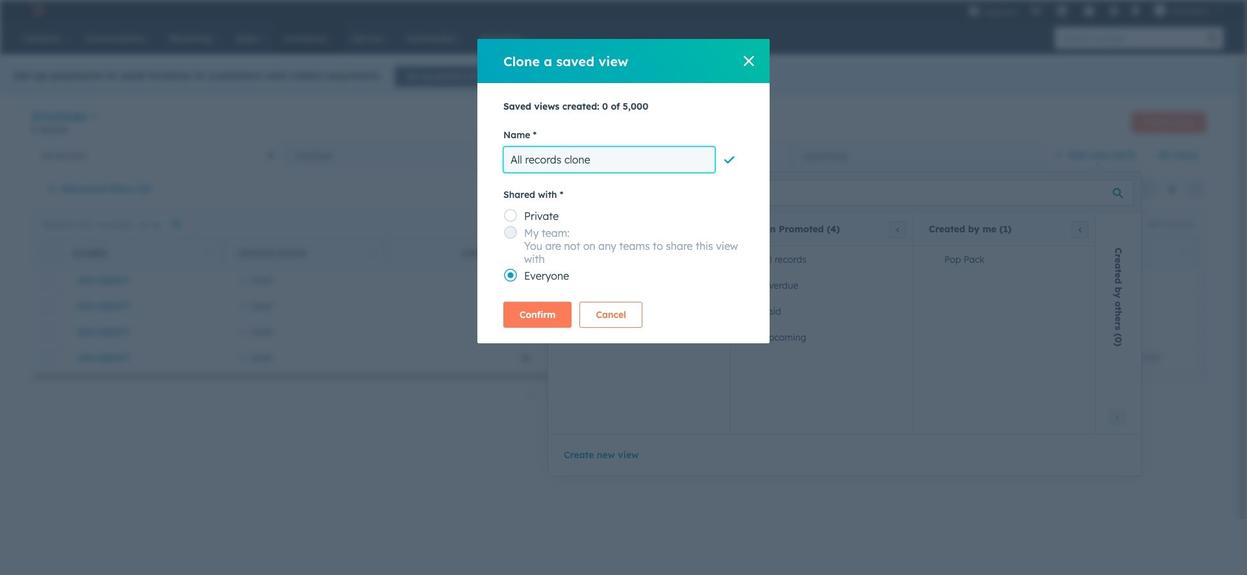 Task type: vqa. For each thing, say whether or not it's contained in the screenshot.
First agent email response date button
no



Task type: describe. For each thing, give the bounding box(es) containing it.
press to sort. image for 4th press to sort. element from right
[[370, 248, 374, 257]]

jacob simon image
[[1155, 5, 1167, 16]]

Search ID, number, or amount billed search field
[[34, 213, 192, 236]]

4 press to sort. element from the left
[[696, 248, 700, 259]]

2 press to sort. image from the left
[[533, 248, 538, 257]]

marketplaces image
[[1057, 6, 1068, 18]]

3 press to sort. image from the left
[[696, 248, 700, 257]]

press to sort. image for 1st press to sort. element from right
[[1182, 248, 1187, 257]]

close image
[[744, 56, 755, 66]]



Task type: locate. For each thing, give the bounding box(es) containing it.
1 horizontal spatial press to sort. image
[[1182, 248, 1187, 257]]

Search HubSpot search field
[[1056, 27, 1202, 49]]

menu
[[962, 0, 1232, 21]]

1 horizontal spatial press to sort. image
[[533, 248, 538, 257]]

banner
[[31, 107, 1207, 142]]

None text field
[[504, 147, 716, 173]]

2 column header from the left
[[874, 239, 1037, 268]]

Search search field
[[556, 180, 1134, 206]]

1 press to sort. image from the left
[[370, 248, 374, 257]]

press to sort. image
[[207, 248, 212, 257], [533, 248, 538, 257], [696, 248, 700, 257]]

1 press to sort. element from the left
[[207, 248, 212, 259]]

1 column header from the left
[[711, 239, 874, 268]]

press to sort. element
[[207, 248, 212, 259], [370, 248, 374, 259], [533, 248, 538, 259], [696, 248, 700, 259], [1182, 248, 1187, 259]]

5 press to sort. element from the left
[[1182, 248, 1187, 259]]

0 horizontal spatial press to sort. image
[[207, 248, 212, 257]]

press to sort. image
[[370, 248, 374, 257], [1182, 248, 1187, 257]]

2 horizontal spatial press to sort. image
[[696, 248, 700, 257]]

2 press to sort. image from the left
[[1182, 248, 1187, 257]]

1 press to sort. image from the left
[[207, 248, 212, 257]]

dialog
[[478, 39, 770, 344]]

0 horizontal spatial press to sort. image
[[370, 248, 374, 257]]

3 press to sort. element from the left
[[533, 248, 538, 259]]

2 press to sort. element from the left
[[370, 248, 374, 259]]

column header
[[711, 239, 874, 268], [874, 239, 1037, 268]]



